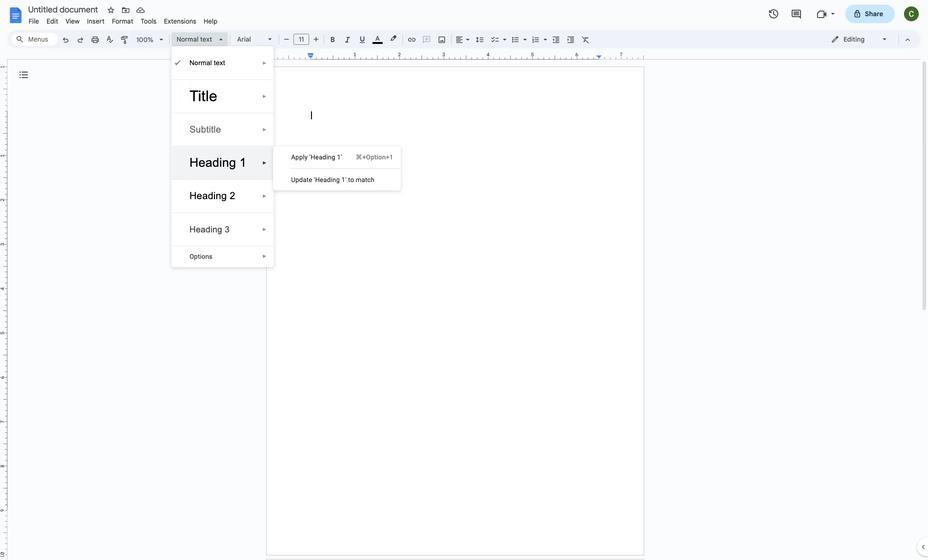 Task type: locate. For each thing, give the bounding box(es) containing it.
1 ► from the top
[[262, 61, 267, 66]]

menu bar containing file
[[25, 12, 221, 27]]

ptions
[[194, 253, 212, 260]]

menu bar
[[25, 12, 221, 27]]

editing
[[843, 35, 865, 43]]

heading for heading 2
[[189, 190, 227, 202]]

0 vertical spatial 1'
[[337, 153, 342, 161]]

0 vertical spatial normal text
[[177, 35, 212, 43]]

⌘+option+1 element
[[345, 153, 393, 162]]

apply 'heading 1' a element
[[291, 153, 345, 161]]

1'
[[337, 153, 342, 161], [341, 176, 346, 183]]

5 ► from the top
[[262, 194, 267, 199]]

arial
[[237, 35, 251, 43]]

heading 1
[[189, 156, 246, 170]]

normal down styles list. normal text selected. option
[[189, 59, 212, 67]]

o ptions
[[189, 253, 212, 260]]

edit
[[47, 17, 58, 25]]

normal text inside title list box
[[189, 59, 225, 67]]

'heading right pply at top
[[309, 153, 335, 161]]

1 horizontal spatial text
[[214, 59, 225, 67]]

1' for a pply 'heading 1'
[[337, 153, 342, 161]]

text inside option
[[200, 35, 212, 43]]

menu
[[273, 147, 401, 190]]

1 vertical spatial text
[[214, 59, 225, 67]]

heading
[[189, 156, 236, 170], [189, 190, 227, 202], [189, 225, 222, 234]]

normal text down styles list. normal text selected. option
[[189, 59, 225, 67]]

0 vertical spatial text
[[200, 35, 212, 43]]

1' up update 'heading 1' to match u "element" on the top left of page
[[337, 153, 342, 161]]

Zoom text field
[[134, 33, 156, 46]]

title list box
[[171, 46, 274, 267]]

share
[[865, 10, 883, 18]]

normal down extensions
[[177, 35, 198, 43]]

heading left the 3
[[189, 225, 222, 234]]

Font size text field
[[294, 34, 309, 45]]

normal inside title list box
[[189, 59, 212, 67]]

pply
[[295, 153, 308, 161]]

0 vertical spatial heading
[[189, 156, 236, 170]]

tools
[[141, 17, 157, 25]]

o
[[189, 253, 194, 260]]

7 ► from the top
[[262, 254, 267, 259]]

1 vertical spatial heading
[[189, 190, 227, 202]]

1 vertical spatial normal text
[[189, 59, 225, 67]]

extensions
[[164, 17, 196, 25]]

normal text down extensions
[[177, 35, 212, 43]]

normal
[[177, 35, 198, 43], [189, 59, 212, 67]]

text down the help
[[200, 35, 212, 43]]

'heading
[[309, 153, 335, 161], [314, 176, 340, 183]]

3
[[225, 225, 230, 234]]

arial option
[[237, 33, 263, 46]]

'heading for pdate
[[314, 176, 340, 183]]

menu bar banner
[[0, 0, 928, 560]]

left margin image
[[267, 52, 313, 59]]

bottom margin image
[[0, 508, 7, 555]]

2 heading from the top
[[189, 190, 227, 202]]

extensions menu item
[[160, 16, 200, 27]]

Menus field
[[12, 33, 58, 46]]

1 vertical spatial 'heading
[[314, 176, 340, 183]]

1 vertical spatial normal
[[189, 59, 212, 67]]

u pdate 'heading 1' to match
[[291, 176, 374, 183]]

1 heading from the top
[[189, 156, 236, 170]]

heading left 2
[[189, 190, 227, 202]]

3 ► from the top
[[262, 127, 267, 132]]

heading 2
[[189, 190, 235, 202]]

text
[[200, 35, 212, 43], [214, 59, 225, 67]]

pdate
[[295, 176, 312, 183]]

options o element
[[189, 253, 215, 260]]

title application
[[0, 0, 928, 560]]

top margin image
[[0, 67, 7, 114]]

normal text inside option
[[177, 35, 212, 43]]

Star checkbox
[[104, 4, 117, 17]]

a
[[291, 153, 295, 161]]

format
[[112, 17, 133, 25]]

0 vertical spatial 'heading
[[309, 153, 335, 161]]

help
[[204, 17, 218, 25]]

0 vertical spatial normal
[[177, 35, 198, 43]]

text up title
[[214, 59, 225, 67]]

styles list. normal text selected. option
[[177, 33, 214, 46]]

1' left to
[[341, 176, 346, 183]]

heading left the "1"
[[189, 156, 236, 170]]

match
[[356, 176, 374, 183]]

0 horizontal spatial text
[[200, 35, 212, 43]]

main toolbar
[[57, 0, 593, 436]]

1 vertical spatial 1'
[[341, 176, 346, 183]]

3 heading from the top
[[189, 225, 222, 234]]

format menu item
[[108, 16, 137, 27]]

2 vertical spatial heading
[[189, 225, 222, 234]]

right margin image
[[597, 52, 643, 59]]

menu containing a
[[273, 147, 401, 190]]

►
[[262, 61, 267, 66], [262, 94, 267, 99], [262, 127, 267, 132], [262, 160, 267, 165], [262, 194, 267, 199], [262, 227, 267, 232], [262, 254, 267, 259]]

text color image
[[373, 33, 383, 44]]

view menu item
[[62, 16, 83, 27]]

Font size field
[[293, 34, 313, 45]]

heading for heading 3
[[189, 225, 222, 234]]

normal text
[[177, 35, 212, 43], [189, 59, 225, 67]]

1
[[240, 156, 246, 170]]

'heading right pdate
[[314, 176, 340, 183]]



Task type: describe. For each thing, give the bounding box(es) containing it.
4 ► from the top
[[262, 160, 267, 165]]

normal inside option
[[177, 35, 198, 43]]

file
[[29, 17, 39, 25]]

editing button
[[824, 32, 894, 46]]

highlight color image
[[388, 33, 398, 44]]

6 ► from the top
[[262, 227, 267, 232]]

u
[[291, 176, 295, 183]]

2 ► from the top
[[262, 94, 267, 99]]

menu inside title application
[[273, 147, 401, 190]]

insert menu item
[[83, 16, 108, 27]]

heading for heading 1
[[189, 156, 236, 170]]

Zoom field
[[133, 33, 167, 47]]

view
[[66, 17, 80, 25]]

checklist menu image
[[501, 33, 507, 37]]

menu bar inside 'menu bar' banner
[[25, 12, 221, 27]]

subtitle
[[189, 124, 221, 134]]

Rename text field
[[25, 4, 104, 15]]

1' for u pdate 'heading 1' to match
[[341, 176, 346, 183]]

text inside title list box
[[214, 59, 225, 67]]

to
[[348, 176, 354, 183]]

update 'heading 1' to match u element
[[291, 176, 377, 183]]

'heading for pply
[[309, 153, 335, 161]]

share button
[[845, 5, 895, 23]]

edit menu item
[[43, 16, 62, 27]]

heading 3
[[189, 225, 230, 234]]

help menu item
[[200, 16, 221, 27]]

insert
[[87, 17, 105, 25]]

⌘+option+1
[[356, 153, 393, 161]]

a pply 'heading 1'
[[291, 153, 342, 161]]

title
[[189, 88, 217, 104]]

insert image image
[[437, 33, 447, 46]]

bulleted list menu image
[[521, 33, 527, 37]]

mode and view toolbar
[[824, 30, 915, 49]]

2
[[230, 190, 235, 202]]

tools menu item
[[137, 16, 160, 27]]

line & paragraph spacing image
[[474, 33, 485, 46]]

file menu item
[[25, 16, 43, 27]]



Task type: vqa. For each thing, say whether or not it's contained in the screenshot.
the top 'Heading
yes



